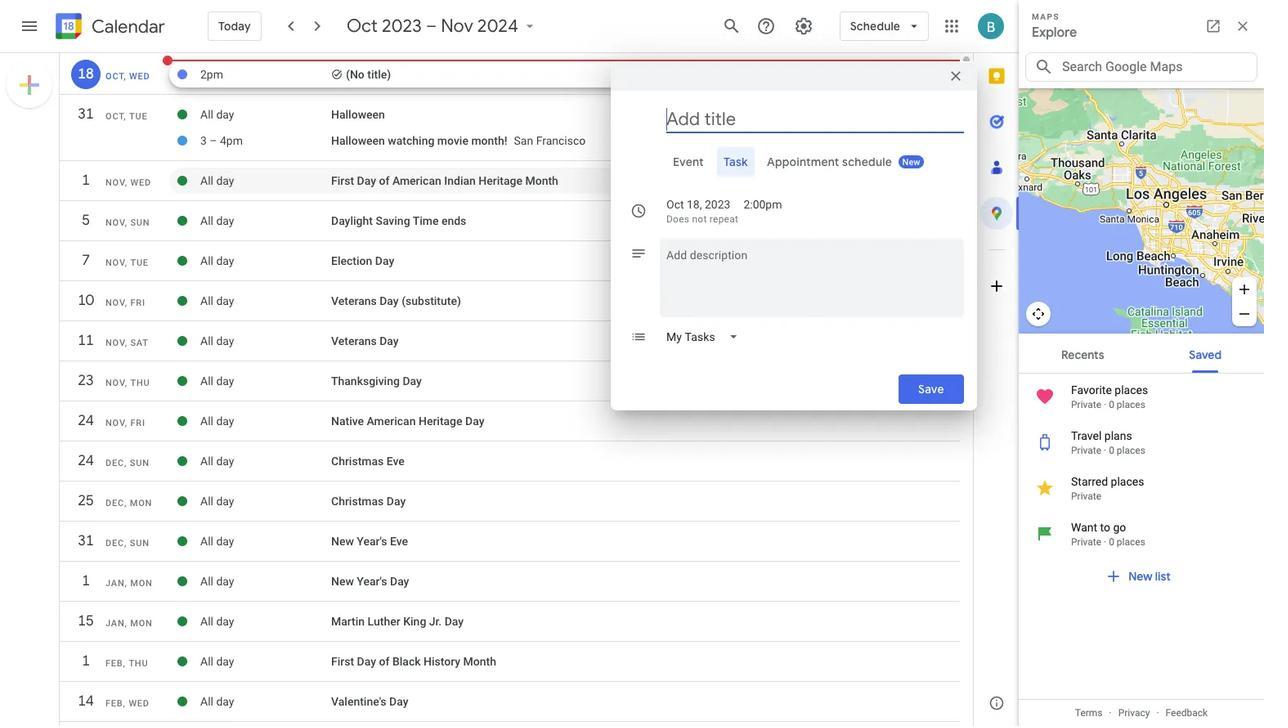 Task type: describe. For each thing, give the bounding box(es) containing it.
luther
[[368, 615, 401, 628]]

all for martin luther king jr. day
[[200, 615, 213, 628]]

all for valentine's day
[[200, 695, 213, 708]]

new year's day button
[[331, 575, 409, 588]]

schedule
[[843, 155, 893, 169]]

18 row
[[60, 60, 960, 97]]

movie
[[437, 134, 469, 147]]

native american heritage day button
[[331, 415, 485, 428]]

25
[[77, 492, 93, 510]]

tue for 7
[[130, 258, 149, 268]]

all day for veterans day
[[200, 334, 234, 348]]

2 1 row from the top
[[60, 567, 960, 604]]

day for christmas eve
[[216, 455, 234, 468]]

1 31 row from the top
[[60, 100, 960, 137]]

15 row
[[60, 607, 960, 644]]

day for native american heritage day
[[216, 415, 234, 428]]

, for veterans day
[[125, 338, 127, 348]]

day for veterans day
[[380, 334, 399, 348]]

halloween for halloween watching movie month! san francisco
[[331, 134, 385, 147]]

day for first day of black history month
[[216, 655, 234, 668]]

jan for 15
[[105, 618, 125, 629]]

oct for oct 18, 2023
[[667, 198, 684, 211]]

nov , sun
[[105, 218, 150, 228]]

all day for thanksgiving day
[[200, 375, 234, 388]]

month!
[[471, 134, 507, 147]]

new element
[[899, 155, 925, 168]]

all day for valentine's day
[[200, 695, 234, 708]]

all day for new year's day
[[200, 575, 234, 588]]

first for first day of american indian heritage month
[[331, 174, 354, 187]]

15 link
[[71, 607, 101, 636]]

1 for new year's day
[[81, 572, 89, 590]]

1 link for first day of american indian heritage month
[[71, 166, 101, 195]]

all day cell for new year's eve
[[200, 528, 331, 554]]

feb , thu
[[105, 658, 148, 669]]

5
[[81, 211, 89, 230]]

tab list inside "side panel" section
[[974, 53, 1020, 680]]

1 horizontal spatial 2023
[[705, 198, 731, 211]]

dec , mon
[[105, 498, 152, 509]]

all day cell for daylight saving time ends
[[200, 208, 331, 234]]

10 link
[[71, 286, 101, 316]]

tue for 31
[[129, 111, 148, 122]]

martin luther king jr. day
[[331, 615, 464, 628]]

31 link for new year's eve
[[71, 527, 101, 556]]

oct 18, 2023
[[667, 198, 731, 211]]

oct 2023 – nov 2024 button
[[340, 15, 544, 38]]

all day cell for new year's day
[[200, 568, 331, 595]]

mon for 1
[[130, 578, 153, 589]]

new year's eve
[[331, 535, 408, 548]]

election day
[[331, 254, 394, 267]]

event
[[673, 155, 704, 169]]

christmas day button
[[331, 495, 406, 508]]

(no title)
[[346, 68, 391, 81]]

new year's eve button
[[331, 535, 408, 548]]

day for first day of black history month
[[357, 655, 376, 668]]

veterans day button
[[331, 334, 399, 348]]

14
[[77, 692, 93, 711]]

day for new year's eve
[[216, 535, 234, 548]]

mon for 25
[[130, 498, 152, 509]]

2pm cell
[[200, 61, 331, 88]]

all day for first day of black history month
[[200, 655, 234, 668]]

day up martin luther king jr. day
[[390, 575, 409, 588]]

nov , fri for 24
[[105, 418, 145, 429]]

2024
[[477, 15, 518, 38]]

1 horizontal spatial –
[[426, 15, 437, 38]]

all day cell for veterans day
[[200, 328, 331, 354]]

wed for 14
[[129, 698, 150, 709]]

nov , sat
[[105, 338, 149, 348]]

christmas eve
[[331, 455, 405, 468]]

23 row
[[60, 366, 960, 404]]

all for daylight saving time ends
[[200, 214, 213, 227]]

new
[[903, 157, 921, 168]]

all for first day of american indian heritage month
[[200, 174, 213, 187]]

first day of black history month button
[[331, 655, 496, 668]]

all day cell for first day of black history month
[[200, 649, 331, 675]]

– inside cell
[[210, 134, 217, 147]]

24 link for christmas
[[71, 447, 101, 476]]

24 link for native
[[71, 406, 101, 436]]

thanksgiving
[[331, 375, 400, 388]]

repeat
[[710, 213, 739, 225]]

veterans day (substitute)
[[331, 294, 461, 308]]

day for election day
[[216, 254, 234, 267]]

14 row
[[60, 687, 960, 725]]

3 – 4pm
[[200, 134, 243, 147]]

2pm
[[200, 68, 223, 81]]

all for christmas day
[[200, 495, 213, 508]]

all day cell for first day of american indian heritage month
[[200, 168, 331, 194]]

18 link
[[71, 60, 101, 89]]

king
[[403, 615, 426, 628]]

title)
[[367, 68, 391, 81]]

thu for 1
[[129, 658, 148, 669]]

christmas for 25
[[331, 495, 384, 508]]

2 24 row from the top
[[60, 447, 960, 484]]

thanksgiving day
[[331, 375, 422, 388]]

native american heritage day
[[331, 415, 485, 428]]

31 for new year's eve
[[77, 532, 93, 550]]

all day for native american heritage day
[[200, 415, 234, 428]]

0 vertical spatial eve
[[387, 455, 405, 468]]

election day button
[[331, 254, 394, 267]]

valentine's
[[331, 695, 386, 708]]

1 link for new year's day
[[71, 567, 101, 596]]

3
[[200, 134, 207, 147]]

appointment schedule
[[767, 155, 893, 169]]

all day cell for native american heritage day
[[200, 408, 331, 434]]

daylight saving time ends button
[[331, 214, 466, 227]]

18,
[[687, 198, 702, 211]]

grid containing 18
[[60, 53, 960, 726]]

ends
[[442, 214, 466, 227]]

support image
[[756, 16, 776, 36]]

feb for 14
[[105, 698, 123, 709]]

schedule button
[[840, 7, 929, 46]]

feb , wed
[[105, 698, 150, 709]]

history
[[424, 655, 460, 668]]

daylight
[[331, 214, 373, 227]]

calendar heading
[[88, 15, 165, 38]]

nov for 23
[[105, 378, 125, 388]]

all for election day
[[200, 254, 213, 267]]

23
[[77, 371, 93, 390]]

5 link
[[71, 206, 101, 236]]

(no title) button
[[346, 68, 391, 81]]

new year's day
[[331, 575, 409, 588]]

mon for 15
[[130, 618, 153, 629]]

nov , tue
[[105, 258, 149, 268]]

day for daylight saving time ends
[[216, 214, 234, 227]]

day for thanksgiving day
[[403, 375, 422, 388]]

veterans for 11
[[331, 334, 377, 348]]

all day cell for christmas eve
[[200, 448, 331, 474]]

today button
[[208, 7, 261, 46]]

jan for 1
[[105, 578, 125, 589]]

calendar
[[92, 15, 165, 38]]

all for veterans day (substitute)
[[200, 294, 213, 308]]

, for daylight saving time ends
[[125, 218, 127, 228]]

, for christmas day
[[124, 498, 127, 509]]

1 horizontal spatial heritage
[[479, 174, 523, 187]]

martin luther king jr. day button
[[331, 615, 464, 628]]

all day cell for halloween
[[200, 101, 331, 128]]

nov for 1
[[105, 177, 125, 188]]

nov for 5
[[105, 218, 125, 228]]

all day for christmas day
[[200, 495, 234, 508]]

task button
[[717, 147, 754, 177]]

11 link
[[71, 326, 101, 356]]

first day of american indian heritage month button
[[331, 174, 558, 187]]

does not repeat
[[667, 213, 739, 225]]

black
[[392, 655, 421, 668]]

all for native american heritage day
[[200, 415, 213, 428]]

all for veterans day
[[200, 334, 213, 348]]

5 row
[[60, 206, 960, 244]]

schedule
[[850, 19, 900, 34]]

day for christmas day
[[387, 495, 406, 508]]

task
[[724, 155, 748, 169]]

2:00pm
[[744, 198, 782, 211]]

sun for 24
[[130, 458, 149, 469]]

halloween watching movie month! san francisco
[[331, 134, 586, 147]]

feb for 1
[[105, 658, 123, 669]]

today
[[218, 19, 251, 34]]

settings menu image
[[794, 16, 813, 36]]

all day for martin luther king jr. day
[[200, 615, 234, 628]]

valentine's day button
[[331, 695, 409, 708]]

1 link for first day of black history month
[[71, 647, 101, 676]]



Task type: vqa. For each thing, say whether or not it's contained in the screenshot.


Task type: locate. For each thing, give the bounding box(es) containing it.
0 horizontal spatial heritage
[[419, 415, 463, 428]]

, inside 14 row
[[123, 698, 126, 709]]

thu for 23
[[130, 378, 150, 388]]

day for veterans day (substitute)
[[216, 294, 234, 308]]

, for election day
[[125, 258, 127, 268]]

, inside 18 row
[[124, 71, 126, 82]]

24 row down the 23 row on the bottom of page
[[60, 406, 960, 444]]

2 veterans from the top
[[331, 334, 377, 348]]

, inside 7 row
[[125, 258, 127, 268]]

all inside 14 row
[[200, 695, 213, 708]]

2 vertical spatial 1 link
[[71, 647, 101, 676]]

veterans inside 11 'row'
[[331, 334, 377, 348]]

san
[[514, 134, 533, 147]]

, for veterans day (substitute)
[[125, 298, 127, 308]]

nov , fri down nov , thu
[[105, 418, 145, 429]]

1 vertical spatial 1 row
[[60, 567, 960, 604]]

day inside 10 row
[[380, 294, 399, 308]]

tue down the nov , sun
[[130, 258, 149, 268]]

, for first day of black history month
[[123, 658, 126, 669]]

american inside 24 row
[[367, 415, 416, 428]]

dec right 25 link
[[105, 498, 124, 509]]

15 all day cell from the top
[[200, 689, 331, 715]]

12 all day cell from the top
[[200, 568, 331, 595]]

1 vertical spatial american
[[367, 415, 416, 428]]

2 vertical spatial wed
[[129, 698, 150, 709]]

0 vertical spatial of
[[379, 174, 390, 187]]

all day inside the 23 row
[[200, 375, 234, 388]]

1 vertical spatial mon
[[130, 578, 153, 589]]

12 all from the top
[[200, 575, 213, 588]]

1 vertical spatial nov , fri
[[105, 418, 145, 429]]

4 all from the top
[[200, 254, 213, 267]]

14 link
[[71, 687, 101, 716]]

3 1 row from the top
[[60, 647, 960, 685]]

1 link
[[71, 166, 101, 195], [71, 567, 101, 596], [71, 647, 101, 676]]

2 all from the top
[[200, 174, 213, 187]]

31 inside row group
[[77, 105, 93, 123]]

24 link
[[71, 406, 101, 436], [71, 447, 101, 476]]

feb up feb , wed
[[105, 658, 123, 669]]

31 link
[[71, 100, 101, 129], [71, 527, 101, 556]]

7 all from the top
[[200, 375, 213, 388]]

2 jan , mon from the top
[[105, 618, 153, 629]]

4 all day cell from the top
[[200, 248, 331, 274]]

31 row down the 25 row
[[60, 527, 960, 564]]

nov down nov , thu
[[105, 418, 125, 429]]

1 dec from the top
[[105, 458, 124, 469]]

all inside 5 row
[[200, 214, 213, 227]]

veterans up thanksgiving
[[331, 334, 377, 348]]

jan , mon down dec , mon at the bottom left of page
[[105, 578, 153, 589]]

2 halloween from the top
[[331, 134, 385, 147]]

oct inside 18 row
[[105, 71, 124, 82]]

2023 up repeat
[[705, 198, 731, 211]]

11 all day cell from the top
[[200, 528, 331, 554]]

fri for 24
[[130, 418, 145, 429]]

fri up sat
[[130, 298, 145, 308]]

0 horizontal spatial 2023
[[382, 15, 422, 38]]

day right 'valentine's'
[[389, 695, 409, 708]]

15
[[77, 612, 93, 631]]

new for 1
[[331, 575, 354, 588]]

all day
[[200, 108, 234, 121], [200, 174, 234, 187], [200, 214, 234, 227], [200, 254, 234, 267], [200, 294, 234, 308], [200, 334, 234, 348], [200, 375, 234, 388], [200, 415, 234, 428], [200, 455, 234, 468], [200, 495, 234, 508], [200, 535, 234, 548], [200, 575, 234, 588], [200, 615, 234, 628], [200, 655, 234, 668], [200, 695, 234, 708]]

24 row up the 25 row
[[60, 447, 960, 484]]

day left (substitute)
[[380, 294, 399, 308]]

0 vertical spatial 31 link
[[71, 100, 101, 129]]

all day cell for veterans day (substitute)
[[200, 288, 331, 314]]

1 jan from the top
[[105, 578, 125, 589]]

all day cell inside 11 'row'
[[200, 328, 331, 354]]

year's for 31
[[357, 535, 387, 548]]

day down the 23 row on the bottom of page
[[465, 415, 485, 428]]

0 vertical spatial dec
[[105, 458, 124, 469]]

christmas inside 24 row
[[331, 455, 384, 468]]

2 first from the top
[[331, 655, 354, 668]]

mon down dec , mon at the bottom left of page
[[130, 578, 153, 589]]

1 vertical spatial fri
[[130, 418, 145, 429]]

all day cell for election day
[[200, 248, 331, 274]]

day inside the 23 row
[[403, 375, 422, 388]]

nov inside 10 row
[[105, 298, 125, 308]]

nov for 11
[[105, 338, 125, 348]]

feb inside 1 row
[[105, 658, 123, 669]]

0 vertical spatial jan , mon
[[105, 578, 153, 589]]

all day for halloween
[[200, 108, 234, 121]]

all day inside 11 'row'
[[200, 334, 234, 348]]

2 1 from the top
[[81, 572, 89, 590]]

3 – 4pm cell
[[200, 128, 331, 154]]

2 of from the top
[[379, 655, 390, 668]]

–
[[426, 15, 437, 38], [210, 134, 217, 147]]

fri for 10
[[130, 298, 145, 308]]

1 vertical spatial christmas
[[331, 495, 384, 508]]

1 31 from the top
[[77, 105, 93, 123]]

month
[[525, 174, 558, 187], [463, 655, 496, 668]]

wed down feb , thu
[[129, 698, 150, 709]]

veterans day
[[331, 334, 399, 348]]

1 24 link from the top
[[71, 406, 101, 436]]

0 vertical spatial heritage
[[479, 174, 523, 187]]

nov for 7
[[105, 258, 125, 268]]

1 horizontal spatial month
[[525, 174, 558, 187]]

dec for 25
[[105, 498, 124, 509]]

month right history
[[463, 655, 496, 668]]

1 new from the top
[[331, 535, 354, 548]]

3 dec from the top
[[105, 538, 124, 549]]

1 vertical spatial year's
[[357, 575, 387, 588]]

of for american
[[379, 174, 390, 187]]

15 all from the top
[[200, 695, 213, 708]]

, inside 11 'row'
[[125, 338, 127, 348]]

24
[[77, 411, 93, 430], [77, 451, 93, 470]]

1 vertical spatial 1 link
[[71, 567, 101, 596]]

24 row
[[60, 406, 960, 444], [60, 447, 960, 484]]

0 vertical spatial 1 row
[[60, 166, 960, 204]]

1 vertical spatial 31 link
[[71, 527, 101, 556]]

0 vertical spatial mon
[[130, 498, 152, 509]]

31
[[77, 105, 93, 123], [77, 532, 93, 550]]

0 vertical spatial wed
[[129, 71, 150, 82]]

day for first day of american indian heritage month
[[357, 174, 376, 187]]

oct down oct , wed
[[105, 111, 124, 122]]

event button
[[667, 147, 710, 177]]

31 row down 18 row
[[60, 100, 960, 137]]

sun up dec , mon at the bottom left of page
[[130, 458, 149, 469]]

day for thanksgiving day
[[216, 375, 234, 388]]

feb inside 14 row
[[105, 698, 123, 709]]

christmas
[[331, 455, 384, 468], [331, 495, 384, 508]]

2 vertical spatial mon
[[130, 618, 153, 629]]

nov up the nov , sun
[[105, 177, 125, 188]]

1 up 15 on the bottom left of page
[[81, 572, 89, 590]]

1 feb from the top
[[105, 658, 123, 669]]

25 row
[[60, 487, 960, 524]]

5 all from the top
[[200, 294, 213, 308]]

thu inside the 23 row
[[130, 378, 150, 388]]

0 vertical spatial halloween
[[331, 108, 385, 121]]

1 24 row from the top
[[60, 406, 960, 444]]

4 all day from the top
[[200, 254, 234, 267]]

oct for oct , tue
[[105, 111, 124, 122]]

1 for first day of black history month
[[81, 652, 89, 671]]

native
[[331, 415, 364, 428]]

sun for 31
[[130, 538, 149, 549]]

1 vertical spatial 1
[[81, 572, 89, 590]]

day for valentine's day
[[389, 695, 409, 708]]

2 feb from the top
[[105, 698, 123, 709]]

jan inside 15 row
[[105, 618, 125, 629]]

1 vertical spatial tue
[[130, 258, 149, 268]]

1 vertical spatial dec
[[105, 498, 124, 509]]

veterans
[[331, 294, 377, 308], [331, 334, 377, 348]]

indian
[[444, 174, 476, 187]]

veterans day (substitute) button
[[331, 294, 461, 308]]

2 vertical spatial sun
[[130, 538, 149, 549]]

None field
[[660, 322, 751, 352]]

sun inside 5 row
[[130, 218, 150, 228]]

wed for 18
[[129, 71, 150, 82]]

new up martin
[[331, 575, 354, 588]]

2023
[[382, 15, 422, 38], [705, 198, 731, 211]]

day for new year's day
[[216, 575, 234, 588]]

1 vertical spatial 31 row
[[60, 527, 960, 564]]

, for martin luther king jr. day
[[125, 618, 127, 629]]

– left 2024
[[426, 15, 437, 38]]

all for new year's day
[[200, 575, 213, 588]]

1 vertical spatial 31
[[77, 532, 93, 550]]

1 for first day of american indian heritage month
[[81, 171, 89, 190]]

wed up oct , tue
[[129, 71, 150, 82]]

all day inside 14 row
[[200, 695, 234, 708]]

0 vertical spatial sun
[[130, 218, 150, 228]]

0 vertical spatial thu
[[130, 378, 150, 388]]

sun down dec , mon at the bottom left of page
[[130, 538, 149, 549]]

american
[[392, 174, 441, 187], [367, 415, 416, 428]]

31 link for halloween
[[71, 100, 101, 129]]

day inside 31 row group
[[216, 108, 234, 121]]

thu up feb , wed
[[129, 658, 148, 669]]

day up daylight on the left top of page
[[357, 174, 376, 187]]

nov , thu
[[105, 378, 150, 388]]

11 all from the top
[[200, 535, 213, 548]]

1 row up 14 row
[[60, 647, 960, 685]]

daylight saving time ends
[[331, 214, 466, 227]]

1 vertical spatial jan
[[105, 618, 125, 629]]

mon inside 15 row
[[130, 618, 153, 629]]

all day inside 5 row
[[200, 214, 234, 227]]

valentine's day
[[331, 695, 409, 708]]

0 vertical spatial –
[[426, 15, 437, 38]]

31 down 25 link
[[77, 532, 93, 550]]

day inside 15 row
[[445, 615, 464, 628]]

nov left sat
[[105, 338, 125, 348]]

31 link down 25 link
[[71, 527, 101, 556]]

day right 'election'
[[375, 254, 394, 267]]

, inside 10 row
[[125, 298, 127, 308]]

1 up 5 at top
[[81, 171, 89, 190]]

oct inside 31 row group
[[105, 111, 124, 122]]

day for veterans day (substitute)
[[380, 294, 399, 308]]

9 all from the top
[[200, 455, 213, 468]]

10 row
[[60, 286, 960, 324]]

2 vertical spatial 1
[[81, 652, 89, 671]]

all inside 11 'row'
[[200, 334, 213, 348]]

9 all day from the top
[[200, 455, 234, 468]]

2 31 from the top
[[77, 532, 93, 550]]

, for thanksgiving day
[[125, 378, 127, 388]]

day inside 11 'row'
[[380, 334, 399, 348]]

24 link down 23 link
[[71, 406, 101, 436]]

tab list
[[974, 53, 1020, 680], [624, 147, 964, 177]]

day for veterans day
[[216, 334, 234, 348]]

0 vertical spatial christmas
[[331, 455, 384, 468]]

, for new year's day
[[125, 578, 127, 589]]

oct up does
[[667, 198, 684, 211]]

calendar element
[[52, 10, 165, 46]]

0 vertical spatial jan
[[105, 578, 125, 589]]

all for halloween
[[200, 108, 213, 121]]

christmas inside the 25 row
[[331, 495, 384, 508]]

1 vertical spatial month
[[463, 655, 496, 668]]

1 nov , fri from the top
[[105, 298, 145, 308]]

10 all from the top
[[200, 495, 213, 508]]

1 of from the top
[[379, 174, 390, 187]]

0 vertical spatial new
[[331, 535, 354, 548]]

nov , fri inside 10 row
[[105, 298, 145, 308]]

0 vertical spatial american
[[392, 174, 441, 187]]

day inside 15 row
[[216, 615, 234, 628]]

1 link up 5 at top
[[71, 166, 101, 195]]

fri inside 10 row
[[130, 298, 145, 308]]

0 vertical spatial 1 link
[[71, 166, 101, 195]]

1 vertical spatial eve
[[390, 535, 408, 548]]

1 all day from the top
[[200, 108, 234, 121]]

2 1 link from the top
[[71, 567, 101, 596]]

1 1 row from the top
[[60, 166, 960, 204]]

all day cell inside 15 row
[[200, 608, 331, 635]]

0 vertical spatial year's
[[357, 535, 387, 548]]

first for first day of black history month
[[331, 655, 354, 668]]

mon inside the 25 row
[[130, 498, 152, 509]]

1 christmas from the top
[[331, 455, 384, 468]]

all day cell
[[200, 101, 331, 128], [200, 168, 331, 194], [200, 208, 331, 234], [200, 248, 331, 274], [200, 288, 331, 314], [200, 328, 331, 354], [200, 368, 331, 394], [200, 408, 331, 434], [200, 448, 331, 474], [200, 488, 331, 514], [200, 528, 331, 554], [200, 568, 331, 595], [200, 608, 331, 635], [200, 649, 331, 675], [200, 689, 331, 715]]

day inside 14 row
[[389, 695, 409, 708]]

1 link up 15 on the bottom left of page
[[71, 567, 101, 596]]

all day inside the 25 row
[[200, 495, 234, 508]]

side panel section
[[973, 53, 1020, 726]]

1 link up 14
[[71, 647, 101, 676]]

3 all day cell from the top
[[200, 208, 331, 234]]

6 all from the top
[[200, 334, 213, 348]]

31 link down the 18 link
[[71, 100, 101, 129]]

tue
[[129, 111, 148, 122], [130, 258, 149, 268]]

appointment
[[767, 155, 840, 169]]

jan right 15 link
[[105, 618, 125, 629]]

all day cell for valentine's day
[[200, 689, 331, 715]]

1 vertical spatial thu
[[129, 658, 148, 669]]

1 dec , sun from the top
[[105, 458, 149, 469]]

veterans inside 10 row
[[331, 294, 377, 308]]

fri down nov , thu
[[130, 418, 145, 429]]

0 vertical spatial 24 link
[[71, 406, 101, 436]]

1 down 15 link
[[81, 652, 89, 671]]

0 vertical spatial nov , fri
[[105, 298, 145, 308]]

heritage right indian
[[479, 174, 523, 187]]

all day inside 10 row
[[200, 294, 234, 308]]

day for first day of american indian heritage month
[[216, 174, 234, 187]]

day up native american heritage day 'button'
[[403, 375, 422, 388]]

31 for halloween
[[77, 105, 93, 123]]

all inside 10 row
[[200, 294, 213, 308]]

1 row up 15 row
[[60, 567, 960, 604]]

sat
[[130, 338, 149, 348]]

dec , sun
[[105, 458, 149, 469], [105, 538, 149, 549]]

dec down dec , mon at the bottom left of page
[[105, 538, 124, 549]]

0 vertical spatial veterans
[[331, 294, 377, 308]]

all day for veterans day (substitute)
[[200, 294, 234, 308]]

jan , mon inside 15 row
[[105, 618, 153, 629]]

1 vertical spatial veterans
[[331, 334, 377, 348]]

veterans down 'election'
[[331, 294, 377, 308]]

all day for election day
[[200, 254, 234, 267]]

nov for 24
[[105, 418, 125, 429]]

day inside the 25 row
[[216, 495, 234, 508]]

all inside the 25 row
[[200, 495, 213, 508]]

1 vertical spatial jan , mon
[[105, 618, 153, 629]]

1 vertical spatial wed
[[130, 177, 151, 188]]

all for christmas eve
[[200, 455, 213, 468]]

halloween down halloween button
[[331, 134, 385, 147]]

oct for oct , wed
[[105, 71, 124, 82]]

18 row group
[[60, 60, 960, 97]]

, inside the 25 row
[[124, 498, 127, 509]]

oct , tue
[[105, 111, 148, 122]]

12 day from the top
[[216, 575, 234, 588]]

oct 2023 – nov 2024
[[347, 15, 518, 38]]

dec for 31
[[105, 538, 124, 549]]

all day inside 7 row
[[200, 254, 234, 267]]

heritage down 'thanksgiving day' 'button'
[[419, 415, 463, 428]]

6 all day from the top
[[200, 334, 234, 348]]

10 day from the top
[[216, 495, 234, 508]]

1 row up 5 row
[[60, 166, 960, 204]]

month down san
[[525, 174, 558, 187]]

of left black
[[379, 655, 390, 668]]

day for martin luther king jr. day
[[216, 615, 234, 628]]

0 vertical spatial month
[[525, 174, 558, 187]]

1 24 from the top
[[77, 411, 93, 430]]

0 vertical spatial 2023
[[382, 15, 422, 38]]

24 link up 25
[[71, 447, 101, 476]]

day down veterans day (substitute) at left top
[[380, 334, 399, 348]]

, for native american heritage day
[[125, 418, 127, 429]]

31 row group
[[60, 100, 960, 161]]

, inside 31 row group
[[124, 111, 126, 122]]

wed for 1
[[130, 177, 151, 188]]

– right 3
[[210, 134, 217, 147]]

10 all day from the top
[[200, 495, 234, 508]]

25 link
[[71, 487, 101, 516]]

francisco
[[536, 134, 586, 147]]

halloween inside 31 row
[[331, 108, 385, 121]]

8 all day from the top
[[200, 415, 234, 428]]

first day of black history month
[[331, 655, 496, 668]]

dec , sun for 24
[[105, 458, 149, 469]]

all inside 7 row
[[200, 254, 213, 267]]

feb right 14 link
[[105, 698, 123, 709]]

first
[[331, 174, 354, 187], [331, 655, 354, 668]]

1 vertical spatial 2023
[[705, 198, 731, 211]]

2 new from the top
[[331, 575, 354, 588]]

7 link
[[71, 246, 101, 276]]

11 day from the top
[[216, 535, 234, 548]]

, inside 15 row
[[125, 618, 127, 629]]

all day cell inside the 23 row
[[200, 368, 331, 394]]

0 vertical spatial 31
[[77, 105, 93, 123]]

cell
[[331, 128, 952, 154]]

all day inside 31 row group
[[200, 108, 234, 121]]

new
[[331, 535, 354, 548], [331, 575, 354, 588]]

nov , wed
[[105, 177, 151, 188]]

18
[[77, 65, 93, 83]]

Add description text field
[[660, 245, 964, 304]]

14 all day from the top
[[200, 655, 234, 668]]

7 row
[[60, 246, 960, 284]]

1 veterans from the top
[[331, 294, 377, 308]]

(no
[[346, 68, 365, 81]]

1 vertical spatial feb
[[105, 698, 123, 709]]

all inside 15 row
[[200, 615, 213, 628]]

martin
[[331, 615, 365, 628]]

day inside the 25 row
[[387, 495, 406, 508]]

5 day from the top
[[216, 294, 234, 308]]

nov , fri
[[105, 298, 145, 308], [105, 418, 145, 429]]

eve up new year's day
[[390, 535, 408, 548]]

0 vertical spatial 1
[[81, 171, 89, 190]]

all day cell for thanksgiving day
[[200, 368, 331, 394]]

oct up (no title) button
[[347, 15, 377, 38]]

(no title) cell
[[331, 61, 952, 88]]

oct right the 18 link
[[105, 71, 124, 82]]

nov inside 7 row
[[105, 258, 125, 268]]

all inside 31 row group
[[200, 108, 213, 121]]

day inside 11 'row'
[[216, 334, 234, 348]]

2 31 row from the top
[[60, 527, 960, 564]]

4 day from the top
[[216, 254, 234, 267]]

day up the new year's eve button
[[387, 495, 406, 508]]

10
[[77, 291, 93, 310]]

nov , fri right 10 link at the top
[[105, 298, 145, 308]]

nov right 7 link
[[105, 258, 125, 268]]

all for new year's eve
[[200, 535, 213, 548]]

day inside the 23 row
[[216, 375, 234, 388]]

day inside 5 row
[[216, 214, 234, 227]]

0 vertical spatial tue
[[129, 111, 148, 122]]

1 year's from the top
[[357, 535, 387, 548]]

first up daylight on the left top of page
[[331, 174, 354, 187]]

1 vertical spatial of
[[379, 655, 390, 668]]

first down martin
[[331, 655, 354, 668]]

dec up dec , mon at the bottom left of page
[[105, 458, 124, 469]]

13 all day from the top
[[200, 615, 234, 628]]

dec for 24
[[105, 458, 124, 469]]

1 all day cell from the top
[[200, 101, 331, 128]]

cell containing halloween watching movie month!
[[331, 128, 952, 154]]

nov right 5 link
[[105, 218, 125, 228]]

3 all from the top
[[200, 214, 213, 227]]

nov inside 5 row
[[105, 218, 125, 228]]

all day for christmas eve
[[200, 455, 234, 468]]

day
[[216, 108, 234, 121], [216, 174, 234, 187], [216, 214, 234, 227], [216, 254, 234, 267], [216, 294, 234, 308], [216, 334, 234, 348], [216, 375, 234, 388], [216, 415, 234, 428], [216, 455, 234, 468], [216, 495, 234, 508], [216, 535, 234, 548], [216, 575, 234, 588], [216, 615, 234, 628], [216, 655, 234, 668], [216, 695, 234, 708]]

halloween button
[[331, 108, 385, 121]]

watching
[[388, 134, 435, 147]]

3 all day from the top
[[200, 214, 234, 227]]

2 24 from the top
[[77, 451, 93, 470]]

all day for daylight saving time ends
[[200, 214, 234, 227]]

all day cell inside 7 row
[[200, 248, 331, 274]]

nov left 2024
[[441, 15, 473, 38]]

2 christmas from the top
[[331, 495, 384, 508]]

1 jan , mon from the top
[[105, 578, 153, 589]]

1 vertical spatial new
[[331, 575, 354, 588]]

day inside 14 row
[[216, 695, 234, 708]]

day inside 10 row
[[216, 294, 234, 308]]

7
[[81, 251, 89, 270]]

3 1 from the top
[[81, 652, 89, 671]]

2023 up title)
[[382, 15, 422, 38]]

wed inside 18 row
[[129, 71, 150, 82]]

nov right 23 link
[[105, 378, 125, 388]]

halloween down (no
[[331, 108, 385, 121]]

9 all day cell from the top
[[200, 448, 331, 474]]

1 vertical spatial 24
[[77, 451, 93, 470]]

1 vertical spatial sun
[[130, 458, 149, 469]]

0 vertical spatial first
[[331, 174, 354, 187]]

2 vertical spatial dec
[[105, 538, 124, 549]]

sun down nov , wed
[[130, 218, 150, 228]]

year's up new year's day button
[[357, 535, 387, 548]]

24 up 25
[[77, 451, 93, 470]]

1 vertical spatial –
[[210, 134, 217, 147]]

0 vertical spatial 24
[[77, 411, 93, 430]]

1 1 link from the top
[[71, 166, 101, 195]]

11 all day from the top
[[200, 535, 234, 548]]

15 day from the top
[[216, 695, 234, 708]]

day for halloween
[[216, 108, 234, 121]]

13 all day cell from the top
[[200, 608, 331, 635]]

, for halloween
[[124, 111, 126, 122]]

1 halloween from the top
[[331, 108, 385, 121]]

0 horizontal spatial tab list
[[624, 147, 964, 177]]

first day of american indian heritage month
[[331, 174, 558, 187]]

2 all day cell from the top
[[200, 168, 331, 194]]

2 all day from the top
[[200, 174, 234, 187]]

sun for 5
[[130, 218, 150, 228]]

8 all day cell from the top
[[200, 408, 331, 434]]

tue down oct , wed
[[129, 111, 148, 122]]

saving
[[376, 214, 410, 227]]

all day cell inside 14 row
[[200, 689, 331, 715]]

grid
[[60, 53, 960, 726]]

3 day from the top
[[216, 214, 234, 227]]

24 down 23 link
[[77, 411, 93, 430]]

0 vertical spatial feb
[[105, 658, 123, 669]]

2 day from the top
[[216, 174, 234, 187]]

all day cell inside the 25 row
[[200, 488, 331, 514]]

all day cell for martin luther king jr. day
[[200, 608, 331, 635]]

time
[[413, 214, 439, 227]]

, inside the 23 row
[[125, 378, 127, 388]]

2 dec from the top
[[105, 498, 124, 509]]

does
[[667, 213, 690, 225]]

nov , fri for 10
[[105, 298, 145, 308]]

2 dec , sun from the top
[[105, 538, 149, 549]]

election
[[331, 254, 372, 267]]

4pm
[[220, 134, 243, 147]]

11 row
[[60, 326, 960, 364]]

christmas eve button
[[331, 455, 405, 468]]

11
[[77, 331, 93, 350]]

day inside 7 row
[[216, 254, 234, 267]]

new inside 31 row
[[331, 535, 354, 548]]

christmas down christmas eve
[[331, 495, 384, 508]]

dec , sun up dec , mon at the bottom left of page
[[105, 458, 149, 469]]

tab list containing event
[[624, 147, 964, 177]]

jan up feb , thu
[[105, 578, 125, 589]]

2 vertical spatial 1 row
[[60, 647, 960, 685]]

0 vertical spatial 31 row
[[60, 100, 960, 137]]

7 all day from the top
[[200, 375, 234, 388]]

1 vertical spatial 24 link
[[71, 447, 101, 476]]

day left black
[[357, 655, 376, 668]]

1 1 from the top
[[81, 171, 89, 190]]

23 link
[[71, 366, 101, 396]]

mon right 25 link
[[130, 498, 152, 509]]

3 1 link from the top
[[71, 647, 101, 676]]

heritage
[[479, 174, 523, 187], [419, 415, 463, 428]]

13 day from the top
[[216, 615, 234, 628]]

0 horizontal spatial month
[[463, 655, 496, 668]]

tue inside 31 row
[[129, 111, 148, 122]]

5 all day cell from the top
[[200, 288, 331, 314]]

0 vertical spatial fri
[[130, 298, 145, 308]]

new down christmas day
[[331, 535, 354, 548]]

dec , sun down dec , mon at the bottom left of page
[[105, 538, 149, 549]]

1 vertical spatial 24 row
[[60, 447, 960, 484]]

wed inside 14 row
[[129, 698, 150, 709]]

2 24 link from the top
[[71, 447, 101, 476]]

Add title text field
[[667, 107, 964, 132]]

feb
[[105, 658, 123, 669], [105, 698, 123, 709]]

5 all day from the top
[[200, 294, 234, 308]]

mon up feb , thu
[[130, 618, 153, 629]]

all day cell inside 5 row
[[200, 208, 331, 234]]

2 year's from the top
[[357, 575, 387, 588]]

christmas down native
[[331, 455, 384, 468]]

8 all from the top
[[200, 415, 213, 428]]

halloween inside cell
[[331, 134, 385, 147]]

0 vertical spatial dec , sun
[[105, 458, 149, 469]]

1 vertical spatial first
[[331, 655, 354, 668]]

halloween watching movie month! button
[[331, 134, 507, 147]]

, for first day of american indian heritage month
[[125, 177, 127, 188]]

10 all day cell from the top
[[200, 488, 331, 514]]

8 day from the top
[[216, 415, 234, 428]]

2 fri from the top
[[130, 418, 145, 429]]

dec inside the 25 row
[[105, 498, 124, 509]]

14 day from the top
[[216, 655, 234, 668]]

dec , sun for 31
[[105, 538, 149, 549]]

fri
[[130, 298, 145, 308], [130, 418, 145, 429]]

eve down native american heritage day 'button'
[[387, 455, 405, 468]]

year's for 1
[[357, 575, 387, 588]]

0 horizontal spatial –
[[210, 134, 217, 147]]

american down halloween watching movie month! button
[[392, 174, 441, 187]]

1 vertical spatial heritage
[[419, 415, 463, 428]]

thu down sat
[[130, 378, 150, 388]]

15 all day from the top
[[200, 695, 234, 708]]

christmas day
[[331, 495, 406, 508]]

of up saving
[[379, 174, 390, 187]]

1 vertical spatial halloween
[[331, 134, 385, 147]]

1 vertical spatial dec , sun
[[105, 538, 149, 549]]

american down thanksgiving day
[[367, 415, 416, 428]]

2 31 link from the top
[[71, 527, 101, 556]]

nov inside the 23 row
[[105, 378, 125, 388]]

tue inside 7 row
[[130, 258, 149, 268]]

thanksgiving day button
[[331, 375, 422, 388]]

1 row
[[60, 166, 960, 204], [60, 567, 960, 604], [60, 647, 960, 685]]

jan , mon up feb , thu
[[105, 618, 153, 629]]

1 first from the top
[[331, 174, 354, 187]]

7 day from the top
[[216, 375, 234, 388]]

6 day from the top
[[216, 334, 234, 348]]

31 link inside row group
[[71, 100, 101, 129]]

main drawer image
[[20, 16, 39, 36]]

1 day from the top
[[216, 108, 234, 121]]

1 horizontal spatial tab list
[[974, 53, 1020, 680]]

year's down the new year's eve at the bottom left of the page
[[357, 575, 387, 588]]

halloween
[[331, 108, 385, 121], [331, 134, 385, 147]]

all day inside 15 row
[[200, 615, 234, 628]]

of
[[379, 174, 390, 187], [379, 655, 390, 668]]

wed up the nov , sun
[[130, 177, 151, 188]]

nov right 10 link at the top
[[105, 298, 125, 308]]

6 all day cell from the top
[[200, 328, 331, 354]]

31 down the 18 link
[[77, 105, 93, 123]]

all day cell inside 10 row
[[200, 288, 331, 314]]

all inside the 23 row
[[200, 375, 213, 388]]

12 all day from the top
[[200, 575, 234, 588]]

day right jr.
[[445, 615, 464, 628]]

31 row
[[60, 100, 960, 137], [60, 527, 960, 564]]

0 vertical spatial 24 row
[[60, 406, 960, 444]]

, inside 5 row
[[125, 218, 127, 228]]

not
[[692, 213, 707, 225]]

oct for oct 2023 – nov 2024
[[347, 15, 377, 38]]

nov inside 11 'row'
[[105, 338, 125, 348]]

14 all day cell from the top
[[200, 649, 331, 675]]

day inside 7 row
[[375, 254, 394, 267]]

veterans for 10
[[331, 294, 377, 308]]



